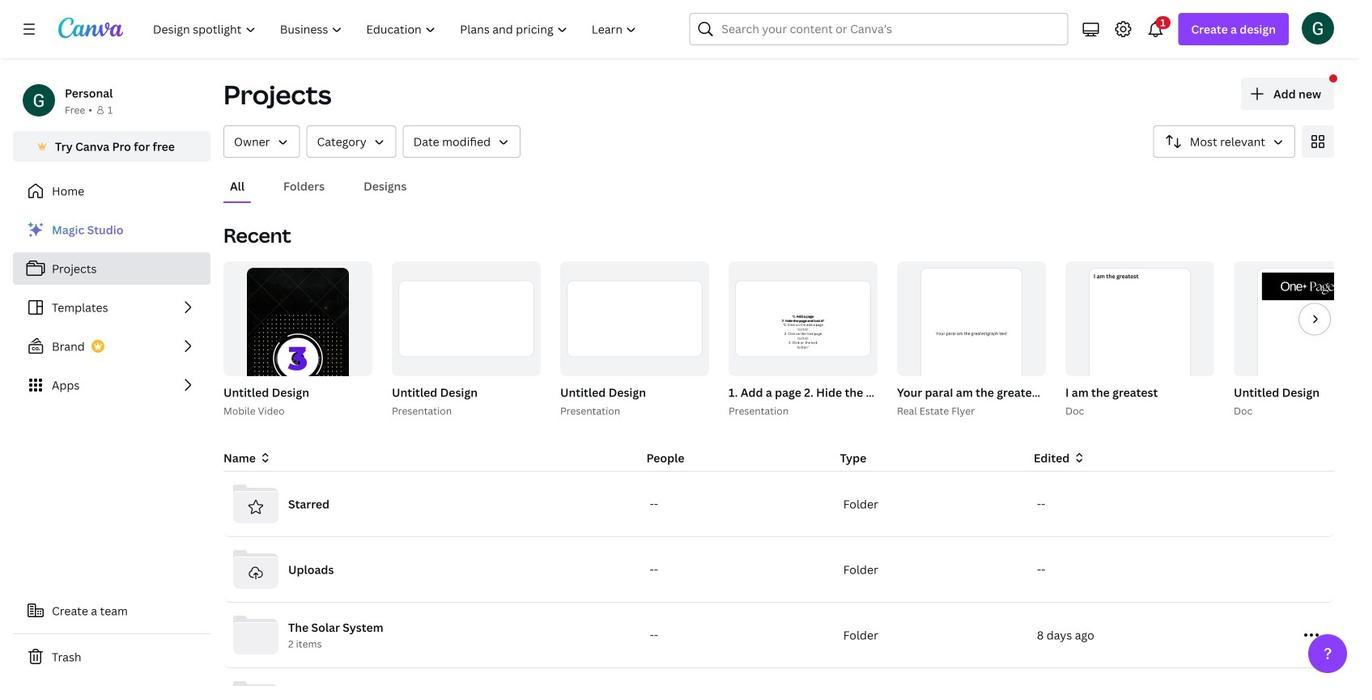 Task type: locate. For each thing, give the bounding box(es) containing it.
9 group from the left
[[894, 262, 1099, 419]]

Category button
[[307, 126, 397, 158]]

12 group from the left
[[1231, 262, 1360, 419]]

10 group from the left
[[897, 262, 1046, 400]]

None search field
[[689, 13, 1068, 45]]

list
[[13, 214, 211, 402]]

top level navigation element
[[143, 13, 651, 45]]

Owner button
[[224, 126, 300, 158]]

Date modified button
[[403, 126, 521, 158]]

2 group from the left
[[224, 262, 373, 450]]

8 group from the left
[[729, 262, 878, 377]]

group
[[220, 262, 373, 450], [224, 262, 373, 450], [389, 262, 541, 419], [392, 262, 541, 377], [557, 262, 709, 419], [560, 262, 709, 377], [726, 262, 952, 419], [729, 262, 878, 377], [894, 262, 1099, 419], [897, 262, 1046, 400], [1062, 262, 1215, 419], [1231, 262, 1360, 419]]



Task type: vqa. For each thing, say whether or not it's contained in the screenshot.
Category button
yes



Task type: describe. For each thing, give the bounding box(es) containing it.
3 group from the left
[[389, 262, 541, 419]]

Search search field
[[722, 14, 1036, 45]]

4 group from the left
[[392, 262, 541, 377]]

7 group from the left
[[726, 262, 952, 419]]

1 group from the left
[[220, 262, 373, 450]]

5 group from the left
[[557, 262, 709, 419]]

11 group from the left
[[1062, 262, 1215, 419]]

Sort by button
[[1154, 126, 1296, 158]]

6 group from the left
[[560, 262, 709, 377]]

greg robinson image
[[1302, 12, 1335, 44]]



